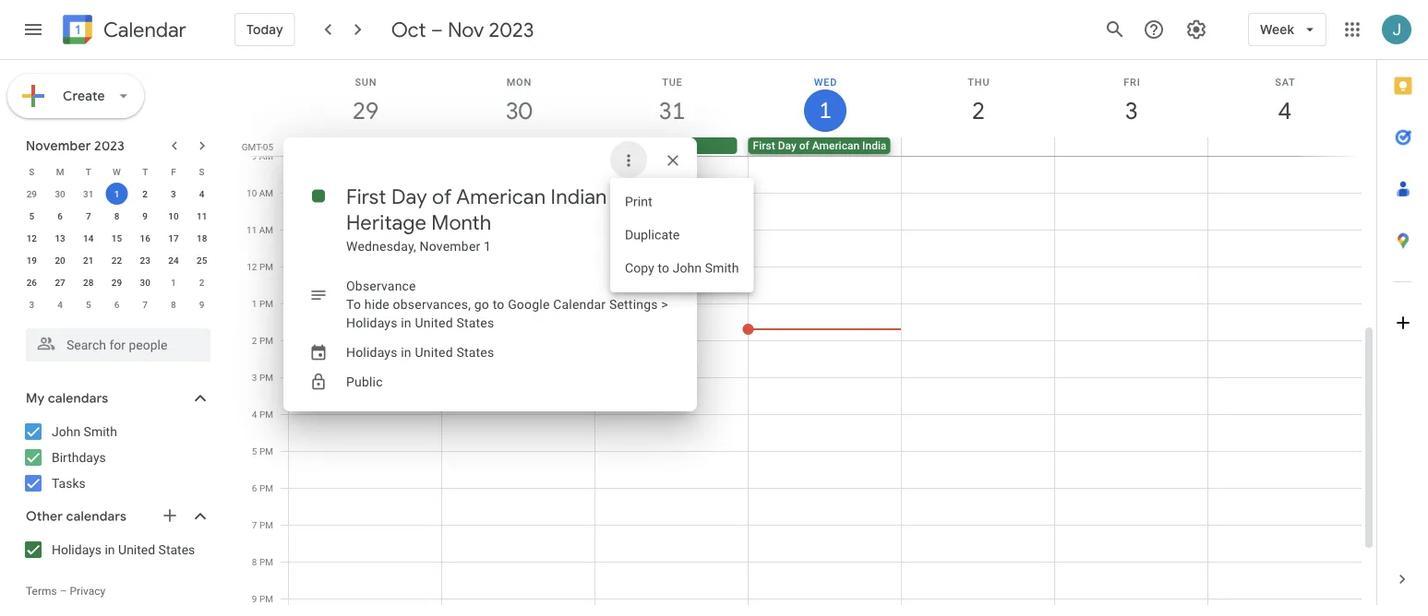 Task type: locate. For each thing, give the bounding box(es) containing it.
pm up 8 pm
[[260, 520, 273, 531]]

11 up 18
[[197, 211, 207, 222]]

1
[[818, 96, 831, 125], [114, 188, 119, 200], [484, 239, 492, 254], [171, 277, 176, 288], [252, 298, 257, 309]]

1 horizontal spatial of
[[800, 139, 810, 152]]

pm for 7 pm
[[260, 520, 273, 531]]

thu 2
[[968, 76, 991, 126]]

– for terms
[[60, 586, 67, 599]]

2 inside thu 2
[[971, 96, 985, 126]]

privacy link
[[70, 586, 106, 599]]

calendars up john smith
[[48, 391, 108, 407]]

1 cell
[[103, 183, 131, 205]]

december 4 element
[[49, 294, 71, 316]]

2 vertical spatial am
[[259, 224, 273, 236]]

american inside first day of american indian heritage month button
[[813, 139, 860, 152]]

6 for 'december 6' element
[[114, 299, 119, 310]]

26 element
[[21, 272, 43, 294]]

indian inside first day of american indian heritage month wednesday, november 1
[[551, 184, 607, 210]]

1 horizontal spatial 29
[[112, 277, 122, 288]]

3
[[1125, 96, 1138, 126], [171, 188, 176, 200], [29, 299, 34, 310], [252, 372, 257, 383]]

8 pm from the top
[[260, 520, 273, 531]]

october 31 element
[[77, 183, 100, 205]]

to right copy
[[658, 261, 670, 276]]

0 horizontal spatial 30
[[55, 188, 65, 200]]

day inside button
[[778, 139, 797, 152]]

0 vertical spatial to
[[658, 261, 670, 276]]

2 t from the left
[[142, 166, 148, 177]]

3 am from the top
[[259, 224, 273, 236]]

11 inside row
[[197, 211, 207, 222]]

december 6 element
[[106, 294, 128, 316]]

9 inside december 9 'element'
[[199, 299, 205, 310]]

9 down 8 pm
[[252, 594, 257, 605]]

1 vertical spatial day
[[392, 184, 427, 210]]

9 down december 2 element
[[199, 299, 205, 310]]

21 element
[[77, 249, 100, 272]]

8
[[114, 211, 119, 222], [171, 299, 176, 310], [252, 557, 257, 568]]

0 horizontal spatial smith
[[84, 424, 117, 440]]

row containing halloween
[[281, 138, 1377, 156]]

day for first day of american indian heritage month
[[778, 139, 797, 152]]

1 vertical spatial american
[[457, 184, 546, 210]]

1 horizontal spatial smith
[[705, 261, 739, 276]]

december 7 element
[[134, 294, 156, 316]]

10 inside row
[[168, 211, 179, 222]]

19 element
[[21, 249, 43, 272]]

2 horizontal spatial 30
[[505, 96, 531, 126]]

9 for 9 am
[[252, 151, 257, 162]]

heritage inside button
[[896, 139, 939, 152]]

2 am from the top
[[259, 188, 273, 199]]

to
[[658, 261, 670, 276], [493, 297, 505, 312]]

pm down 5 pm
[[260, 483, 273, 494]]

2 horizontal spatial 7
[[252, 520, 257, 531]]

0 vertical spatial heritage
[[896, 139, 939, 152]]

1 horizontal spatial day
[[778, 139, 797, 152]]

1 pm from the top
[[260, 261, 273, 272]]

1 am from the top
[[259, 151, 273, 162]]

0 vertical spatial 12
[[26, 233, 37, 244]]

row
[[281, 138, 1377, 156], [18, 161, 216, 183], [18, 183, 216, 205], [18, 205, 216, 227], [18, 227, 216, 249], [18, 249, 216, 272], [18, 272, 216, 294], [18, 294, 216, 316]]

1 down wed on the top of the page
[[818, 96, 831, 125]]

in
[[401, 315, 412, 331], [401, 345, 412, 360], [105, 543, 115, 558]]

privacy
[[70, 586, 106, 599]]

of inside button
[[800, 139, 810, 152]]

1 horizontal spatial john
[[673, 261, 702, 276]]

gmt-05
[[242, 141, 273, 152]]

0 vertical spatial united
[[415, 315, 453, 331]]

wed
[[814, 76, 838, 88]]

2 vertical spatial in
[[105, 543, 115, 558]]

6 inside 'december 6' element
[[114, 299, 119, 310]]

0 horizontal spatial to
[[493, 297, 505, 312]]

6 down 5 pm
[[252, 483, 257, 494]]

1 down first day of american indian heritage month heading
[[484, 239, 492, 254]]

american down 30 link
[[457, 184, 546, 210]]

observance
[[346, 278, 416, 294]]

5 up 6 pm
[[252, 446, 257, 457]]

1 vertical spatial 2023
[[94, 138, 125, 154]]

my calendars list
[[4, 418, 229, 499]]

0 vertical spatial of
[[800, 139, 810, 152]]

1 vertical spatial holidays in united states
[[52, 543, 195, 558]]

30 for october 30 element
[[55, 188, 65, 200]]

27 element
[[49, 272, 71, 294]]

30 element
[[134, 272, 156, 294]]

pm for 6 pm
[[260, 483, 273, 494]]

google
[[508, 297, 550, 312]]

10 element
[[162, 205, 185, 227]]

9 am
[[252, 151, 273, 162]]

2 vertical spatial holidays
[[52, 543, 102, 558]]

week button
[[1249, 7, 1327, 52]]

pm for 1 pm
[[260, 298, 273, 309]]

0 horizontal spatial calendar
[[103, 17, 186, 43]]

4 down sat
[[1278, 96, 1291, 126]]

month down 2 link
[[941, 139, 973, 152]]

grid
[[236, 60, 1377, 606]]

3 link
[[1111, 90, 1154, 132]]

cell down 30 link
[[442, 138, 596, 156]]

5 cell from the left
[[1208, 138, 1362, 156]]

12
[[26, 233, 37, 244], [247, 261, 257, 272]]

1 horizontal spatial calendar
[[553, 297, 606, 312]]

7 for 7 pm
[[252, 520, 257, 531]]

sat 4
[[1276, 76, 1297, 126]]

december 5 element
[[77, 294, 100, 316]]

settings menu image
[[1186, 18, 1208, 41]]

calendar inside observance to hide observances, go to google calendar settings > holidays in united states
[[553, 297, 606, 312]]

4
[[1278, 96, 1291, 126], [199, 188, 205, 200], [57, 299, 63, 310], [252, 409, 257, 420]]

row group
[[18, 183, 216, 316]]

cell down 3 link
[[1055, 138, 1208, 156]]

other calendars button
[[4, 502, 229, 532]]

1 horizontal spatial holidays in united states
[[346, 345, 494, 360]]

tasks
[[52, 476, 86, 491]]

october 29 element
[[21, 183, 43, 205]]

holidays down other calendars
[[52, 543, 102, 558]]

6 pm from the top
[[260, 446, 273, 457]]

smith
[[705, 261, 739, 276], [84, 424, 117, 440]]

20
[[55, 255, 65, 266]]

0 vertical spatial day
[[778, 139, 797, 152]]

cell
[[289, 138, 442, 156], [442, 138, 596, 156], [902, 138, 1055, 156], [1055, 138, 1208, 156], [1208, 138, 1362, 156]]

indian
[[863, 139, 893, 152], [551, 184, 607, 210]]

1 vertical spatial 31
[[83, 188, 94, 200]]

calendars down tasks
[[66, 509, 127, 526]]

31 right october 30 element
[[83, 188, 94, 200]]

1 vertical spatial november
[[420, 239, 481, 254]]

11 down the 10 am
[[247, 224, 257, 236]]

smith inside my calendars list
[[84, 424, 117, 440]]

1 vertical spatial 6
[[114, 299, 119, 310]]

holidays
[[346, 315, 398, 331], [346, 345, 398, 360], [52, 543, 102, 558]]

13 element
[[49, 227, 71, 249]]

1 vertical spatial calendars
[[66, 509, 127, 526]]

2 down "thu"
[[971, 96, 985, 126]]

heritage inside first day of american indian heritage month wednesday, november 1
[[346, 210, 427, 236]]

calendars for my calendars
[[48, 391, 108, 407]]

0 vertical spatial indian
[[863, 139, 893, 152]]

28
[[83, 277, 94, 288]]

0 vertical spatial 8
[[114, 211, 119, 222]]

05
[[263, 141, 273, 152]]

american
[[813, 139, 860, 152], [457, 184, 546, 210]]

0 vertical spatial states
[[457, 315, 494, 331]]

5
[[29, 211, 34, 222], [86, 299, 91, 310], [252, 446, 257, 457]]

november up "m"
[[26, 138, 91, 154]]

1 horizontal spatial indian
[[863, 139, 893, 152]]

s up october 29 element
[[29, 166, 35, 177]]

pm up the 4 pm
[[260, 372, 273, 383]]

of inside first day of american indian heritage month wednesday, november 1
[[432, 184, 452, 210]]

heritage for first day of american indian heritage month
[[896, 139, 939, 152]]

calendar
[[103, 17, 186, 43], [553, 297, 606, 312]]

holidays inside observance to hide observances, go to google calendar settings > holidays in united states
[[346, 315, 398, 331]]

of for first day of american indian heritage month
[[800, 139, 810, 152]]

30 down the mon
[[505, 96, 531, 126]]

7 up 8 pm
[[252, 520, 257, 531]]

pm up 1 pm
[[260, 261, 273, 272]]

10 pm from the top
[[260, 594, 273, 605]]

0 horizontal spatial s
[[29, 166, 35, 177]]

first day of american indian heritage month button
[[749, 138, 973, 154]]

30 inside "element"
[[140, 277, 150, 288]]

to right go
[[493, 297, 505, 312]]

1 horizontal spatial 10
[[247, 188, 257, 199]]

calendar right google
[[553, 297, 606, 312]]

2 horizontal spatial 6
[[252, 483, 257, 494]]

holidays up public
[[346, 345, 398, 360]]

am for 10 am
[[259, 188, 273, 199]]

1 vertical spatial indian
[[551, 184, 607, 210]]

month inside first day of american indian heritage month wednesday, november 1
[[432, 210, 492, 236]]

american for first day of american indian heritage month wednesday, november 1
[[457, 184, 546, 210]]

tab list
[[1378, 60, 1429, 554]]

1 for december 1 element
[[171, 277, 176, 288]]

1 down w at the left top
[[114, 188, 119, 200]]

7 pm from the top
[[260, 483, 273, 494]]

0 vertical spatial american
[[813, 139, 860, 152]]

3 down fri at the top of the page
[[1125, 96, 1138, 126]]

add other calendars image
[[161, 507, 179, 526]]

Search for people text field
[[37, 329, 200, 362]]

1 vertical spatial 29
[[26, 188, 37, 200]]

0 horizontal spatial 31
[[83, 188, 94, 200]]

1 down "24" element
[[171, 277, 176, 288]]

december 3 element
[[21, 294, 43, 316]]

12 down 11 am
[[247, 261, 257, 272]]

29 left october 30 element
[[26, 188, 37, 200]]

am up 12 pm
[[259, 224, 273, 236]]

30 link
[[498, 90, 540, 132]]

first day of american indian heritage month
[[753, 139, 973, 152]]

1 vertical spatial 11
[[247, 224, 257, 236]]

7 down october 31 'element'
[[86, 211, 91, 222]]

4 up "11" element
[[199, 188, 205, 200]]

0 horizontal spatial indian
[[551, 184, 607, 210]]

1 vertical spatial smith
[[84, 424, 117, 440]]

am
[[259, 151, 273, 162], [259, 188, 273, 199], [259, 224, 273, 236]]

pm down 7 pm
[[260, 557, 273, 568]]

1 vertical spatial am
[[259, 188, 273, 199]]

smith inside menu
[[705, 261, 739, 276]]

menu containing print
[[611, 178, 754, 293]]

pm for 3 pm
[[260, 372, 273, 383]]

am for 9 am
[[259, 151, 273, 162]]

10 up 11 am
[[247, 188, 257, 199]]

9
[[252, 151, 257, 162], [143, 211, 148, 222], [199, 299, 205, 310], [252, 594, 257, 605]]

0 horizontal spatial month
[[432, 210, 492, 236]]

0 vertical spatial november
[[26, 138, 91, 154]]

29 down 22
[[112, 277, 122, 288]]

1 horizontal spatial 30
[[140, 277, 150, 288]]

12 inside row
[[26, 233, 37, 244]]

1 vertical spatial first
[[346, 184, 387, 210]]

cell down 29 link
[[289, 138, 442, 156]]

0 vertical spatial 11
[[197, 211, 207, 222]]

3 cell from the left
[[902, 138, 1055, 156]]

menu
[[611, 178, 754, 293]]

8 down december 1 element
[[171, 299, 176, 310]]

of
[[800, 139, 810, 152], [432, 184, 452, 210]]

t left f
[[142, 166, 148, 177]]

1 horizontal spatial 5
[[86, 299, 91, 310]]

cell down 4 link
[[1208, 138, 1362, 156]]

2 pm from the top
[[260, 298, 273, 309]]

pm
[[260, 261, 273, 272], [260, 298, 273, 309], [260, 335, 273, 346], [260, 372, 273, 383], [260, 409, 273, 420], [260, 446, 273, 457], [260, 483, 273, 494], [260, 520, 273, 531], [260, 557, 273, 568], [260, 594, 273, 605]]

1 inside wed 1
[[818, 96, 831, 125]]

am down 9 am
[[259, 188, 273, 199]]

7
[[86, 211, 91, 222], [143, 299, 148, 310], [252, 520, 257, 531]]

november down first day of american indian heritage month heading
[[420, 239, 481, 254]]

30 down "m"
[[55, 188, 65, 200]]

11
[[197, 211, 207, 222], [247, 224, 257, 236]]

29 down sun
[[351, 96, 378, 126]]

1 horizontal spatial 31
[[658, 96, 684, 126]]

holidays down hide
[[346, 315, 398, 331]]

– right oct
[[431, 17, 443, 42]]

1 link
[[805, 90, 847, 132]]

1 horizontal spatial 7
[[143, 299, 148, 310]]

7 down 30 "element"
[[143, 299, 148, 310]]

2023 up w at the left top
[[94, 138, 125, 154]]

john
[[673, 261, 702, 276], [52, 424, 80, 440]]

duplicate
[[625, 228, 680, 243]]

0 vertical spatial john
[[673, 261, 702, 276]]

3 pm
[[252, 372, 273, 383]]

3 down 26 element
[[29, 299, 34, 310]]

american inside first day of american indian heritage month wednesday, november 1
[[457, 184, 546, 210]]

0 vertical spatial 29
[[351, 96, 378, 126]]

smith up birthdays
[[84, 424, 117, 440]]

0 vertical spatial holidays
[[346, 315, 398, 331]]

1 vertical spatial 8
[[171, 299, 176, 310]]

14 element
[[77, 227, 100, 249]]

10 for 10
[[168, 211, 179, 222]]

0 horizontal spatial first
[[346, 184, 387, 210]]

s right f
[[199, 166, 205, 177]]

0 horizontal spatial of
[[432, 184, 452, 210]]

pm down 3 pm at the bottom left
[[260, 409, 273, 420]]

10 up 17
[[168, 211, 179, 222]]

9 for 9 pm
[[252, 594, 257, 605]]

john up birthdays
[[52, 424, 80, 440]]

1 down 12 pm
[[252, 298, 257, 309]]

t up october 31 'element'
[[86, 166, 91, 177]]

first for first day of american indian heritage month
[[753, 139, 776, 152]]

day inside first day of american indian heritage month wednesday, november 1
[[392, 184, 427, 210]]

5 down october 29 element
[[29, 211, 34, 222]]

pm up 3 pm at the bottom left
[[260, 335, 273, 346]]

8 down 7 pm
[[252, 557, 257, 568]]

0 vertical spatial –
[[431, 17, 443, 42]]

john inside my calendars list
[[52, 424, 80, 440]]

1 horizontal spatial heritage
[[896, 139, 939, 152]]

29 for 29 "element"
[[112, 277, 122, 288]]

cell down 2 link
[[902, 138, 1055, 156]]

create button
[[7, 74, 144, 118]]

0 horizontal spatial 10
[[168, 211, 179, 222]]

wed 1
[[814, 76, 838, 125]]

0 vertical spatial am
[[259, 151, 273, 162]]

2 horizontal spatial 5
[[252, 446, 257, 457]]

5 down 28 element
[[86, 299, 91, 310]]

1 for 1, today element at top left
[[114, 188, 119, 200]]

None search field
[[0, 321, 229, 362]]

0 horizontal spatial –
[[60, 586, 67, 599]]

12 for 12
[[26, 233, 37, 244]]

row containing s
[[18, 161, 216, 183]]

0 horizontal spatial heritage
[[346, 210, 427, 236]]

11 inside grid
[[247, 224, 257, 236]]

indian inside button
[[863, 139, 893, 152]]

pm up 2 pm
[[260, 298, 273, 309]]

calendars inside dropdown button
[[66, 509, 127, 526]]

– right terms
[[60, 586, 67, 599]]

calendars inside dropdown button
[[48, 391, 108, 407]]

31 down tue
[[658, 96, 684, 126]]

1 t from the left
[[86, 166, 91, 177]]

1 horizontal spatial –
[[431, 17, 443, 42]]

1 horizontal spatial 12
[[247, 261, 257, 272]]

terms
[[26, 586, 57, 599]]

1 vertical spatial 7
[[143, 299, 148, 310]]

pm down 8 pm
[[260, 594, 273, 605]]

in inside observance to hide observances, go to google calendar settings > holidays in united states
[[401, 315, 412, 331]]

1 horizontal spatial american
[[813, 139, 860, 152]]

pm up 6 pm
[[260, 446, 273, 457]]

2023 right nov
[[489, 17, 534, 42]]

november
[[26, 138, 91, 154], [420, 239, 481, 254]]

6
[[57, 211, 63, 222], [114, 299, 119, 310], [252, 483, 257, 494]]

settings
[[610, 297, 658, 312]]

day for first day of american indian heritage month wednesday, november 1
[[392, 184, 427, 210]]

1 vertical spatial holidays
[[346, 345, 398, 360]]

2 cell from the left
[[442, 138, 596, 156]]

1 horizontal spatial 2023
[[489, 17, 534, 42]]

1 vertical spatial 5
[[86, 299, 91, 310]]

month up go
[[432, 210, 492, 236]]

s
[[29, 166, 35, 177], [199, 166, 205, 177]]

1 inside cell
[[114, 188, 119, 200]]

to
[[346, 297, 361, 312]]

1 horizontal spatial s
[[199, 166, 205, 177]]

0 horizontal spatial t
[[86, 166, 91, 177]]

29 inside "element"
[[112, 277, 122, 288]]

12 up 19 on the top of the page
[[26, 233, 37, 244]]

29 for october 29 element
[[26, 188, 37, 200]]

november inside first day of american indian heritage month wednesday, november 1
[[420, 239, 481, 254]]

2 vertical spatial 29
[[112, 277, 122, 288]]

first inside button
[[753, 139, 776, 152]]

month inside first day of american indian heritage month button
[[941, 139, 973, 152]]

row containing 29
[[18, 183, 216, 205]]

row containing 3
[[18, 294, 216, 316]]

31
[[658, 96, 684, 126], [83, 188, 94, 200]]

17 element
[[162, 227, 185, 249]]

grid containing 29
[[236, 60, 1377, 606]]

john right copy
[[673, 261, 702, 276]]

0 horizontal spatial 8
[[114, 211, 119, 222]]

heritage for first day of american indian heritage month wednesday, november 1
[[346, 210, 427, 236]]

0 vertical spatial 6
[[57, 211, 63, 222]]

terms – privacy
[[26, 586, 106, 599]]

1 vertical spatial month
[[432, 210, 492, 236]]

1 horizontal spatial to
[[658, 261, 670, 276]]

6 down 29 "element"
[[114, 299, 119, 310]]

am up the 10 am
[[259, 151, 273, 162]]

holidays in united states down observances,
[[346, 345, 494, 360]]

3 pm from the top
[[260, 335, 273, 346]]

2
[[971, 96, 985, 126], [143, 188, 148, 200], [199, 277, 205, 288], [252, 335, 257, 346]]

holidays in united states
[[346, 345, 494, 360], [52, 543, 195, 558]]

day
[[778, 139, 797, 152], [392, 184, 427, 210]]

5 pm from the top
[[260, 409, 273, 420]]

1 vertical spatial john
[[52, 424, 80, 440]]

first for first day of american indian heritage month wednesday, november 1
[[346, 184, 387, 210]]

hide
[[365, 297, 390, 312]]

4 pm from the top
[[260, 372, 273, 383]]

pm for 9 pm
[[260, 594, 273, 605]]

2 up december 9 'element'
[[199, 277, 205, 288]]

30
[[505, 96, 531, 126], [55, 188, 65, 200], [140, 277, 150, 288]]

first inside first day of american indian heritage month wednesday, november 1
[[346, 184, 387, 210]]

my
[[26, 391, 45, 407]]

0 horizontal spatial american
[[457, 184, 546, 210]]

2 horizontal spatial 29
[[351, 96, 378, 126]]

first
[[753, 139, 776, 152], [346, 184, 387, 210]]

28 element
[[77, 272, 100, 294]]

0 horizontal spatial john
[[52, 424, 80, 440]]

month for first day of american indian heritage month wednesday, november 1
[[432, 210, 492, 236]]

smith right copy
[[705, 261, 739, 276]]

0 horizontal spatial day
[[392, 184, 427, 210]]

9 pm from the top
[[260, 557, 273, 568]]

0 horizontal spatial 29
[[26, 188, 37, 200]]

9 pm
[[252, 594, 273, 605]]

today
[[247, 21, 283, 38]]

holidays in united states down other calendars dropdown button
[[52, 543, 195, 558]]

calendars for other calendars
[[66, 509, 127, 526]]

1 vertical spatial 10
[[168, 211, 179, 222]]

0 vertical spatial holidays in united states
[[346, 345, 494, 360]]

calendar up the create on the left top of page
[[103, 17, 186, 43]]

1 vertical spatial –
[[60, 586, 67, 599]]

tue 31
[[658, 76, 684, 126]]

8 down 1, today element at top left
[[114, 211, 119, 222]]

6 down october 30 element
[[57, 211, 63, 222]]

1 horizontal spatial 11
[[247, 224, 257, 236]]

my calendars
[[26, 391, 108, 407]]

31 link
[[651, 90, 694, 132]]

4 down 3 pm at the bottom left
[[252, 409, 257, 420]]

30 down 23
[[140, 277, 150, 288]]

–
[[431, 17, 443, 42], [60, 586, 67, 599]]

2 vertical spatial 5
[[252, 446, 257, 457]]

0 vertical spatial calendars
[[48, 391, 108, 407]]

2 up 3 pm at the bottom left
[[252, 335, 257, 346]]

16 element
[[134, 227, 156, 249]]

0 horizontal spatial 7
[[86, 211, 91, 222]]

calendar inside calendar element
[[103, 17, 186, 43]]

december 2 element
[[191, 272, 213, 294]]

9 left 05
[[252, 151, 257, 162]]

american down 1 link
[[813, 139, 860, 152]]

24 element
[[162, 249, 185, 272]]

2 inside december 2 element
[[199, 277, 205, 288]]



Task type: vqa. For each thing, say whether or not it's contained in the screenshot.
the GMT-05 at the left of page
yes



Task type: describe. For each thing, give the bounding box(es) containing it.
1 vertical spatial united
[[415, 345, 453, 360]]

tue
[[662, 76, 683, 88]]

12 pm
[[247, 261, 273, 272]]

3 inside "fri 3"
[[1125, 96, 1138, 126]]

0 vertical spatial 2023
[[489, 17, 534, 42]]

2 pm
[[252, 335, 273, 346]]

0 horizontal spatial holidays in united states
[[52, 543, 195, 558]]

1 s from the left
[[29, 166, 35, 177]]

week
[[1261, 21, 1295, 38]]

17
[[168, 233, 179, 244]]

pm for 8 pm
[[260, 557, 273, 568]]

9 for december 9 'element'
[[199, 299, 205, 310]]

december 9 element
[[191, 294, 213, 316]]

sun
[[355, 76, 377, 88]]

pm for 12 pm
[[260, 261, 273, 272]]

december 8 element
[[162, 294, 185, 316]]

5 for 5 pm
[[252, 446, 257, 457]]

oct
[[391, 17, 426, 42]]

6 pm
[[252, 483, 273, 494]]

3 up 10 element
[[171, 188, 176, 200]]

other calendars
[[26, 509, 127, 526]]

first day of american indian heritage month wednesday, november 1
[[346, 184, 607, 254]]

sun 29
[[351, 76, 378, 126]]

1 vertical spatial states
[[457, 345, 494, 360]]

my calendars button
[[4, 384, 229, 414]]

22 element
[[106, 249, 128, 272]]

1 cell from the left
[[289, 138, 442, 156]]

m
[[56, 166, 64, 177]]

12 element
[[21, 227, 43, 249]]

nov
[[448, 17, 484, 42]]

30 for 30 "element"
[[140, 277, 150, 288]]

halloween button
[[596, 138, 738, 154]]

first day of american indian heritage month heading
[[346, 184, 607, 236]]

1 pm
[[252, 298, 273, 309]]

11 am
[[247, 224, 273, 236]]

0 vertical spatial 5
[[29, 211, 34, 222]]

calendar heading
[[100, 17, 186, 43]]

gmt-
[[242, 141, 263, 152]]

halloween
[[600, 139, 652, 152]]

pm for 4 pm
[[260, 409, 273, 420]]

4 link
[[1265, 90, 1307, 132]]

29 element
[[106, 272, 128, 294]]

23 element
[[134, 249, 156, 272]]

oct – nov 2023
[[391, 17, 534, 42]]

row containing 19
[[18, 249, 216, 272]]

4 cell from the left
[[1055, 138, 1208, 156]]

15
[[112, 233, 122, 244]]

16
[[140, 233, 150, 244]]

18 element
[[191, 227, 213, 249]]

john smith
[[52, 424, 117, 440]]

2 right 1 cell
[[143, 188, 148, 200]]

4 inside sat 4
[[1278, 96, 1291, 126]]

2 s from the left
[[199, 166, 205, 177]]

row containing 26
[[18, 272, 216, 294]]

december 1 element
[[162, 272, 185, 294]]

to inside observance to hide observances, go to google calendar settings > holidays in united states
[[493, 297, 505, 312]]

1 inside first day of american indian heritage month wednesday, november 1
[[484, 239, 492, 254]]

14
[[83, 233, 94, 244]]

11 element
[[191, 205, 213, 227]]

october 30 element
[[49, 183, 71, 205]]

copy
[[625, 261, 655, 276]]

6 for 6 pm
[[252, 483, 257, 494]]

main drawer image
[[22, 18, 44, 41]]

26
[[26, 277, 37, 288]]

wednesday,
[[346, 239, 417, 254]]

1 for 1 pm
[[252, 298, 257, 309]]

birthdays
[[52, 450, 106, 466]]

23
[[140, 255, 150, 266]]

today button
[[235, 7, 295, 52]]

pm for 2 pm
[[260, 335, 273, 346]]

27
[[55, 277, 65, 288]]

>
[[662, 297, 669, 312]]

indian for first day of american indian heritage month
[[863, 139, 893, 152]]

– for oct
[[431, 17, 443, 42]]

month for first day of american indian heritage month
[[941, 139, 973, 152]]

1 vertical spatial in
[[401, 345, 412, 360]]

thu
[[968, 76, 991, 88]]

indian for first day of american indian heritage month wednesday, november 1
[[551, 184, 607, 210]]

november 2023 grid
[[18, 161, 216, 316]]

8 for december 8 element
[[171, 299, 176, 310]]

1, today element
[[106, 183, 128, 205]]

31 inside october 31 'element'
[[83, 188, 94, 200]]

7 pm
[[252, 520, 273, 531]]

13
[[55, 233, 65, 244]]

fri 3
[[1124, 76, 1141, 126]]

30 inside mon 30
[[505, 96, 531, 126]]

calendar element
[[59, 11, 186, 52]]

public
[[346, 375, 383, 390]]

print
[[625, 194, 653, 210]]

19
[[26, 255, 37, 266]]

go
[[475, 297, 490, 312]]

25
[[197, 255, 207, 266]]

10 am
[[247, 188, 273, 199]]

observance to hide observances, go to google calendar settings > holidays in united states
[[346, 278, 672, 331]]

7 for december 7 element
[[143, 299, 148, 310]]

f
[[171, 166, 176, 177]]

pm for 5 pm
[[260, 446, 273, 457]]

12 for 12 pm
[[247, 261, 257, 272]]

john inside menu
[[673, 261, 702, 276]]

2 vertical spatial states
[[159, 543, 195, 558]]

5 pm
[[252, 446, 273, 457]]

2 link
[[958, 90, 1000, 132]]

create
[[63, 88, 105, 104]]

am for 11 am
[[259, 224, 273, 236]]

united inside observance to hide observances, go to google calendar settings > holidays in united states
[[415, 315, 453, 331]]

8 pm
[[252, 557, 273, 568]]

29 link
[[345, 90, 387, 132]]

observances,
[[393, 297, 471, 312]]

4 pm
[[252, 409, 273, 420]]

american for first day of american indian heritage month
[[813, 139, 860, 152]]

november 2023
[[26, 138, 125, 154]]

15 element
[[106, 227, 128, 249]]

mon
[[507, 76, 532, 88]]

18
[[197, 233, 207, 244]]

copy to john smith
[[625, 261, 739, 276]]

2 vertical spatial united
[[118, 543, 155, 558]]

24
[[168, 255, 179, 266]]

fri
[[1124, 76, 1141, 88]]

sat
[[1276, 76, 1297, 88]]

states inside observance to hide observances, go to google calendar settings > holidays in united states
[[457, 315, 494, 331]]

0 horizontal spatial november
[[26, 138, 91, 154]]

of for first day of american indian heritage month wednesday, november 1
[[432, 184, 452, 210]]

0 vertical spatial 31
[[658, 96, 684, 126]]

20 element
[[49, 249, 71, 272]]

w
[[113, 166, 121, 177]]

row containing 12
[[18, 227, 216, 249]]

11 for 11
[[197, 211, 207, 222]]

10 for 10 am
[[247, 188, 257, 199]]

row group containing 29
[[18, 183, 216, 316]]

row containing 5
[[18, 205, 216, 227]]

11 for 11 am
[[247, 224, 257, 236]]

5 for december 5 element
[[86, 299, 91, 310]]

3 up the 4 pm
[[252, 372, 257, 383]]

21
[[83, 255, 94, 266]]

other
[[26, 509, 63, 526]]

9 up 16 element
[[143, 211, 148, 222]]

4 down 27 element
[[57, 299, 63, 310]]

0 vertical spatial 7
[[86, 211, 91, 222]]

terms link
[[26, 586, 57, 599]]

8 for 8 pm
[[252, 557, 257, 568]]

22
[[112, 255, 122, 266]]

mon 30
[[505, 76, 532, 126]]

25 element
[[191, 249, 213, 272]]



